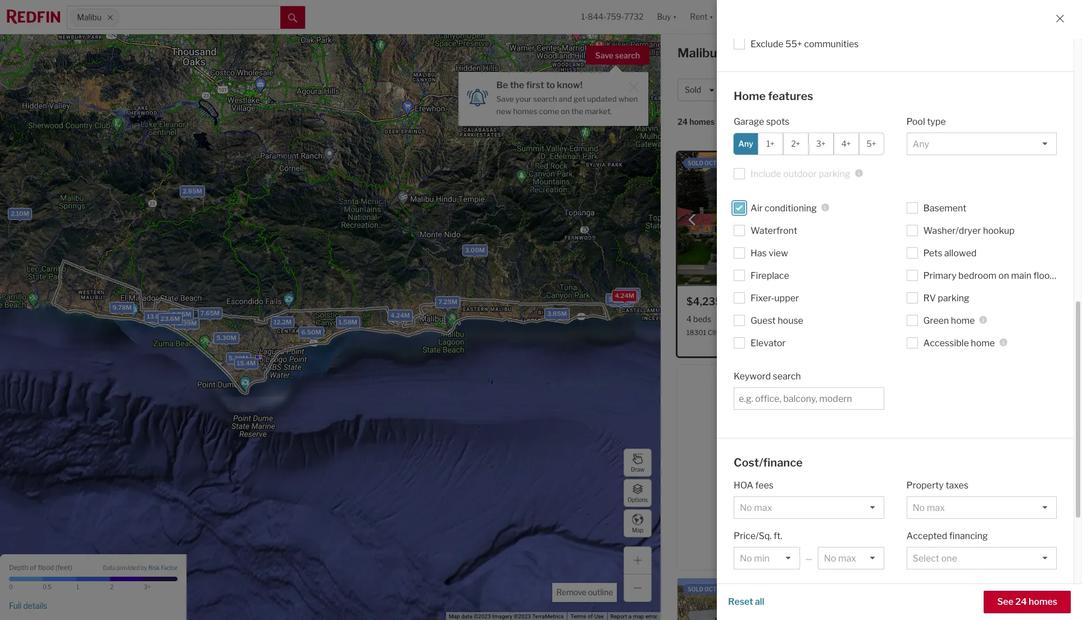 Task type: describe. For each thing, give the bounding box(es) containing it.
for
[[788, 46, 805, 60]]

type
[[928, 116, 946, 127]]

yerba
[[906, 328, 925, 337]]

of for depth
[[30, 563, 36, 571]]

remove malibu image
[[107, 14, 113, 21]]

exclude for exclude land leases
[[751, 588, 784, 599]]

0 horizontal spatial the
[[510, 80, 525, 91]]

sold oct 19, 2023
[[688, 160, 742, 166]]

price button
[[727, 79, 775, 101]]

malibu
[[77, 13, 101, 22]]

13.6m
[[147, 313, 165, 320]]

2,564 sq ft
[[752, 314, 792, 324]]

photo of 5250 horizon dr, malibu, ca 90265 image
[[678, 578, 866, 620]]

exclude land leases
[[751, 588, 832, 599]]

1 bath
[[911, 314, 933, 324]]

terrametrics
[[532, 613, 564, 620]]

homes
[[744, 46, 785, 60]]

2023 for sold oct 19, 2023
[[727, 160, 742, 166]]

home for green home
[[952, 315, 976, 326]]

2+ radio
[[784, 132, 809, 155]]

map region
[[0, 0, 785, 620]]

keyword search
[[734, 371, 801, 381]]

guest
[[751, 315, 776, 326]]

19,
[[718, 160, 726, 166]]

to
[[546, 80, 555, 91]]

recommended
[[749, 117, 806, 127]]

3+ radio
[[809, 132, 834, 155]]

$5,300,000
[[885, 509, 946, 521]]

updated
[[588, 94, 617, 103]]

feet
[[57, 563, 70, 571]]

sold oct 16, 2023
[[688, 586, 742, 593]]

3.39m
[[177, 319, 197, 327]]

photo of 10120 yerba buena rd, malibu, ca 90265 image
[[876, 152, 1064, 286]]

air conditioning
[[751, 203, 817, 213]]

sold for sold oct 19, 2023
[[688, 160, 704, 166]]

map
[[633, 613, 644, 620]]

photo of 30751 la brisa dr, malibu, ca 90265 image
[[876, 578, 1064, 620]]

map button
[[624, 509, 652, 537]]

5+ radio
[[859, 132, 885, 155]]

759-
[[607, 12, 625, 22]]

when
[[619, 94, 638, 103]]

last up 5,071
[[948, 512, 962, 520]]

basement
[[924, 203, 967, 213]]

sq for 2,564
[[775, 314, 784, 324]]

4 for 4 baths
[[718, 314, 723, 324]]

sold button
[[678, 79, 723, 101]]

4 baths
[[718, 314, 745, 324]]

1 vertical spatial parking
[[938, 293, 970, 303]]

2
[[110, 584, 114, 590]]

taxes
[[946, 480, 969, 491]]

map for map
[[632, 526, 644, 533]]

primary
[[924, 270, 957, 281]]

ca down "guest house"
[[774, 328, 783, 337]]

view
[[769, 248, 789, 258]]

55+
[[786, 39, 803, 49]]

sq for 5,071
[[973, 527, 981, 537]]

land
[[786, 588, 804, 599]]

full
[[9, 601, 22, 610]]

price inside $4,235,000 last sold price
[[779, 299, 796, 307]]

5.30m
[[217, 334, 236, 342]]

guest house
[[751, 315, 804, 326]]

keyword
[[734, 371, 771, 381]]

9,319 sq ft (lot)
[[798, 314, 853, 324]]

map for map data ©2023  imagery ©2023 terrametrics
[[449, 613, 460, 620]]

6
[[916, 527, 922, 537]]

search for save search
[[615, 51, 640, 60]]

terms of use
[[571, 613, 604, 620]]

oct for 19,
[[705, 160, 717, 166]]

sold inside $2,100,000 last sold price
[[961, 299, 975, 307]]

18301
[[687, 328, 707, 337]]

sort
[[729, 117, 745, 127]]

malibu, up accessible home
[[959, 328, 982, 337]]

beds for 5 beds
[[892, 527, 910, 537]]

1 ©2023 from the left
[[474, 613, 491, 620]]

list box right —
[[818, 547, 885, 569]]

1 for 1 bath
[[911, 314, 915, 324]]

0 horizontal spatial parking
[[819, 168, 851, 179]]

malibu, down accepted financing
[[933, 541, 956, 550]]

2 (lot) from the left
[[1031, 314, 1045, 324]]

malibu, up sold button
[[678, 46, 720, 60]]

5
[[885, 527, 891, 537]]

5 beds
[[885, 527, 910, 537]]

Any radio
[[734, 132, 759, 155]]

elevator
[[751, 338, 786, 348]]

23.6m
[[161, 315, 180, 323]]

remove
[[557, 587, 587, 597]]

1+
[[767, 139, 775, 148]]

4 beds
[[687, 314, 712, 324]]

malibu, ca homes for sale
[[678, 46, 833, 60]]

1.58m
[[339, 318, 357, 326]]

photo of 18301 clifftop way, malibu, ca 90265 image
[[678, 152, 866, 286]]

on inside the save your search and get updated when new homes come on the market.
[[561, 107, 570, 116]]

1 horizontal spatial 4.24m
[[615, 292, 635, 300]]

green
[[924, 315, 950, 326]]

save search button
[[586, 46, 650, 65]]

flood
[[38, 563, 54, 571]]

last for $2,100,000
[[946, 299, 960, 307]]

12.2m
[[274, 318, 292, 326]]

:
[[745, 117, 747, 127]]

2,564
[[752, 314, 773, 324]]

homes inside button
[[1029, 596, 1058, 607]]

e.g. office, balcony, modern text field
[[739, 393, 879, 404]]

primary bedroom on main floor
[[924, 270, 1054, 281]]

4 for 4 beds
[[687, 314, 692, 324]]

data provided by risk factor
[[103, 565, 178, 571]]

reset all
[[729, 596, 765, 607]]

1+ radio
[[758, 132, 784, 155]]

rv parking
[[924, 293, 970, 303]]

2 horizontal spatial 90265
[[994, 328, 1016, 337]]

fireplace
[[751, 270, 790, 281]]

search for keyword search
[[773, 371, 801, 381]]

be the first to know! dialog
[[458, 65, 648, 126]]

by
[[141, 565, 147, 571]]

price/sq.
[[734, 531, 772, 541]]

list box for accepted financing
[[907, 547, 1057, 569]]

15.4m
[[237, 359, 256, 367]]

1 horizontal spatial on
[[999, 270, 1010, 281]]

$4,235,000 last sold price
[[687, 296, 796, 307]]

favorite button image
[[1041, 508, 1055, 523]]

get
[[574, 94, 586, 103]]

list box for pool type
[[907, 132, 1057, 155]]

list box down price/sq. ft.
[[734, 547, 800, 569]]

all
[[755, 596, 765, 607]]

price up 5,071 sq ft
[[979, 512, 995, 520]]

option group containing any
[[734, 132, 885, 155]]

beds for 4 beds
[[694, 314, 712, 324]]

30.00
[[985, 314, 1008, 324]]

terms
[[571, 613, 587, 620]]

2.85m
[[183, 187, 202, 195]]

data
[[103, 565, 115, 571]]

ca down 30.00
[[983, 328, 993, 337]]



Task type: locate. For each thing, give the bounding box(es) containing it.
baths for 6 baths
[[923, 527, 944, 537]]

24
[[678, 117, 688, 127], [1016, 596, 1028, 607]]

save up new
[[497, 94, 514, 103]]

list box for hoa fees
[[734, 496, 885, 519]]

0 horizontal spatial 1
[[76, 584, 79, 590]]

2 2023 from the top
[[727, 586, 742, 593]]

1 vertical spatial 1
[[76, 584, 79, 590]]

3.15m
[[613, 297, 631, 305]]

1 vertical spatial 24
[[1016, 596, 1028, 607]]

1 horizontal spatial ©2023
[[514, 613, 531, 620]]

0 vertical spatial exclude
[[751, 39, 784, 49]]

1 horizontal spatial 3+
[[817, 139, 826, 148]]

exclude 55+ communities
[[751, 39, 859, 49]]

error
[[646, 613, 658, 620]]

family,
[[865, 85, 889, 95]]

1 vertical spatial exclude
[[751, 588, 784, 599]]

0 vertical spatial the
[[510, 80, 525, 91]]

sold up 1,400 sq ft on the right of the page
[[961, 299, 975, 307]]

photo of 6122 busch dr, malibu, ca 90265 image
[[876, 365, 1064, 499]]

0 vertical spatial map
[[632, 526, 644, 533]]

ft
[[786, 314, 792, 324], [831, 314, 837, 324], [973, 314, 979, 324], [983, 527, 989, 537]]

sq right the 2,564
[[775, 314, 784, 324]]

list box up "ft."
[[734, 496, 885, 519]]

0 horizontal spatial baths
[[725, 314, 745, 324]]

homes down sold button
[[690, 117, 715, 127]]

baths up way,
[[725, 314, 745, 324]]

ft for 5,071 sq ft
[[983, 527, 989, 537]]

1 horizontal spatial beds
[[892, 527, 910, 537]]

7.65m
[[200, 309, 220, 317]]

see
[[998, 596, 1014, 607]]

beds up 18301
[[694, 314, 712, 324]]

acres
[[1009, 314, 1029, 324]]

sold inside $4,235,000 last sold price
[[764, 299, 778, 307]]

sold for sold oct 16, 2023
[[688, 586, 704, 593]]

24 inside button
[[1016, 596, 1028, 607]]

oct for 16,
[[705, 586, 717, 593]]

3.85m
[[548, 309, 567, 317], [172, 310, 191, 318]]

last for $4,235,000
[[749, 299, 763, 307]]

0 vertical spatial parking
[[819, 168, 851, 179]]

ca left homes
[[723, 46, 741, 60]]

1 vertical spatial 2023
[[727, 586, 742, 593]]

1 horizontal spatial homes
[[690, 117, 715, 127]]

the inside the save your search and get updated when new homes come on the market.
[[572, 107, 584, 116]]

baths
[[725, 314, 745, 324], [923, 527, 944, 537]]

1 vertical spatial search
[[533, 94, 557, 103]]

5,071
[[950, 527, 971, 537]]

price left reduced
[[924, 588, 946, 599]]

list box down financing
[[907, 547, 1057, 569]]

24 down sold button
[[678, 117, 688, 127]]

0 vertical spatial of
[[30, 563, 36, 571]]

sold up 2,564 sq ft
[[764, 299, 778, 307]]

1 vertical spatial sold
[[688, 586, 704, 593]]

house, condo, multi-family, land button
[[780, 79, 909, 101]]

0 vertical spatial 2023
[[727, 160, 742, 166]]

1 horizontal spatial of
[[588, 613, 593, 620]]

of
[[30, 563, 36, 571], [588, 613, 593, 620]]

1 horizontal spatial map
[[632, 526, 644, 533]]

1 2023 from the top
[[727, 160, 742, 166]]

1 horizontal spatial 3.85m
[[548, 309, 567, 317]]

1 vertical spatial home
[[971, 338, 995, 348]]

90265 down financing
[[968, 541, 990, 550]]

$4,235,000
[[687, 296, 746, 307]]

$2,100,000
[[885, 296, 944, 307]]

pool
[[907, 116, 926, 127]]

search
[[615, 51, 640, 60], [533, 94, 557, 103], [773, 371, 801, 381]]

1 vertical spatial beds
[[892, 527, 910, 537]]

use
[[595, 613, 604, 620]]

house
[[778, 315, 804, 326]]

exclude for exclude 55+ communities
[[751, 39, 784, 49]]

sale
[[807, 46, 833, 60]]

homes inside the save your search and get updated when new homes come on the market.
[[513, 107, 538, 116]]

price up house
[[779, 299, 796, 307]]

4 up clifftop
[[718, 314, 723, 324]]

price up "garage"
[[735, 85, 754, 95]]

2 horizontal spatial homes
[[1029, 596, 1058, 607]]

save for save search
[[596, 51, 614, 60]]

1 vertical spatial oct
[[705, 586, 717, 593]]

search down '7732'
[[615, 51, 640, 60]]

1 vertical spatial save
[[497, 94, 514, 103]]

report a map error
[[611, 613, 658, 620]]

90265 for 18301 clifftop way, malibu, ca 90265
[[785, 328, 807, 337]]

ft left 9,319
[[786, 314, 792, 324]]

0 horizontal spatial 3.85m
[[172, 310, 191, 318]]

garage spots
[[734, 116, 790, 127]]

search inside "button"
[[615, 51, 640, 60]]

list box up 5,071 sq ft
[[907, 496, 1057, 519]]

0 horizontal spatial search
[[533, 94, 557, 103]]

1 vertical spatial map
[[449, 613, 460, 620]]

of left use
[[588, 613, 593, 620]]

0 horizontal spatial of
[[30, 563, 36, 571]]

favorite button checkbox
[[1041, 508, 1055, 523]]

18301 clifftop way, malibu, ca 90265
[[687, 328, 807, 337]]

home features
[[734, 89, 814, 103]]

list box for property taxes
[[907, 496, 1057, 519]]

price inside button
[[735, 85, 754, 95]]

home up rd,
[[952, 315, 976, 326]]

1 4 from the left
[[687, 314, 692, 324]]

last inside $4,235,000 last sold price
[[749, 299, 763, 307]]

save for save your search and get updated when new homes come on the market.
[[497, 94, 514, 103]]

parking down 4+ radio
[[819, 168, 851, 179]]

condo,
[[814, 85, 841, 95]]

provided
[[117, 565, 140, 571]]

2023 for sold oct 16, 2023
[[727, 586, 742, 593]]

90265 down house
[[785, 328, 807, 337]]

90265 down 30.00
[[994, 328, 1016, 337]]

ca down financing
[[957, 541, 967, 550]]

1 vertical spatial 3+
[[144, 584, 151, 590]]

previous button image
[[687, 214, 698, 225]]

malibu, down guest
[[750, 328, 772, 337]]

home for accessible home
[[971, 338, 995, 348]]

save inside the save your search and get updated when new homes come on the market.
[[497, 94, 514, 103]]

map left data
[[449, 613, 460, 620]]

new
[[497, 107, 512, 116]]

1 horizontal spatial 24
[[1016, 596, 1028, 607]]

save inside "button"
[[596, 51, 614, 60]]

0 horizontal spatial map
[[449, 613, 460, 620]]

clifftop
[[708, 328, 732, 337]]

terms of use link
[[571, 613, 604, 620]]

first
[[526, 80, 544, 91]]

1 right 0.5
[[76, 584, 79, 590]]

0 vertical spatial oct
[[705, 160, 717, 166]]

0 vertical spatial search
[[615, 51, 640, 60]]

5.20m
[[229, 354, 248, 362]]

3+ inside option
[[817, 139, 826, 148]]

list box down type at the right top of page
[[907, 132, 1057, 155]]

4+
[[842, 139, 851, 148]]

baths up the 6122 busch dr, malibu, ca 90265
[[923, 527, 944, 537]]

0 horizontal spatial 24
[[678, 117, 688, 127]]

ft down last sold price
[[983, 527, 989, 537]]

include outdoor parking
[[751, 168, 851, 179]]

1 horizontal spatial (lot)
[[1031, 314, 1045, 324]]

recommended button
[[747, 117, 815, 127]]

24 homes
[[678, 117, 715, 127]]

ft for 9,319 sq ft (lot)
[[831, 314, 837, 324]]

last
[[749, 299, 763, 307], [946, 299, 960, 307], [948, 512, 962, 520]]

0 vertical spatial home
[[952, 315, 976, 326]]

1 horizontal spatial parking
[[938, 293, 970, 303]]

(lot) right 9,319
[[838, 314, 853, 324]]

2 oct from the top
[[705, 586, 717, 593]]

parking up 1,400
[[938, 293, 970, 303]]

0 vertical spatial save
[[596, 51, 614, 60]]

google image
[[3, 605, 40, 620]]

submit search image
[[288, 13, 297, 22]]

see 24 homes button
[[984, 591, 1071, 613]]

washer/dryer hookup
[[924, 225, 1015, 236]]

on left main
[[999, 270, 1010, 281]]

house, condo, multi-family, land
[[787, 85, 909, 95]]

search up e.g. office, balcony, modern text field
[[773, 371, 801, 381]]

2 vertical spatial search
[[773, 371, 801, 381]]

map inside button
[[632, 526, 644, 533]]

hoa
[[734, 480, 754, 491]]

price/sq. ft.
[[734, 531, 783, 541]]

baths for 4 baths
[[725, 314, 745, 324]]

0 vertical spatial 4.24m
[[615, 292, 635, 300]]

24 right see
[[1016, 596, 1028, 607]]

map data ©2023  imagery ©2023 terrametrics
[[449, 613, 564, 620]]

2 vertical spatial homes
[[1029, 596, 1058, 607]]

list box
[[907, 132, 1057, 155], [734, 496, 885, 519], [907, 496, 1057, 519], [734, 547, 800, 569], [818, 547, 885, 569], [907, 547, 1057, 569]]

financing
[[950, 531, 988, 541]]

and
[[559, 94, 572, 103]]

fixer-
[[751, 293, 775, 303]]

0 horizontal spatial 4
[[687, 314, 692, 324]]

5.48m
[[609, 295, 629, 303]]

1 horizontal spatial save
[[596, 51, 614, 60]]

parking
[[819, 168, 851, 179], [938, 293, 970, 303]]

search inside the save your search and get updated when new homes come on the market.
[[533, 94, 557, 103]]

9,319
[[798, 314, 819, 324]]

3.00m
[[465, 246, 485, 254]]

1 vertical spatial baths
[[923, 527, 944, 537]]

sold
[[685, 85, 702, 95], [764, 299, 778, 307], [961, 299, 975, 307], [963, 512, 977, 520]]

0 horizontal spatial 90265
[[785, 328, 807, 337]]

bath
[[916, 314, 933, 324]]

©2023 right data
[[474, 613, 491, 620]]

sq for 1,400
[[962, 314, 971, 324]]

©2023 right imagery
[[514, 613, 531, 620]]

1 for 1
[[76, 584, 79, 590]]

price up 30.00
[[977, 299, 993, 307]]

0 horizontal spatial (lot)
[[838, 314, 853, 324]]

oct left 16,
[[705, 586, 717, 593]]

search up come on the top
[[533, 94, 557, 103]]

(lot) right acres at the bottom right
[[1031, 314, 1045, 324]]

2 sold from the top
[[688, 586, 704, 593]]

0 vertical spatial 3+
[[817, 139, 826, 148]]

2023 right 19,
[[727, 160, 742, 166]]

last inside $2,100,000 last sold price
[[946, 299, 960, 307]]

5+
[[867, 139, 877, 148]]

1 vertical spatial 4.24m
[[391, 311, 410, 319]]

1 vertical spatial of
[[588, 613, 593, 620]]

on down the and
[[561, 107, 570, 116]]

pool type
[[907, 116, 946, 127]]

sold up 5,071 sq ft
[[963, 512, 977, 520]]

homes down your
[[513, 107, 538, 116]]

sold up 24 homes
[[685, 85, 702, 95]]

accepted
[[907, 531, 948, 541]]

remove outline button
[[553, 583, 617, 602]]

0 vertical spatial 1
[[911, 314, 915, 324]]

pets
[[924, 248, 943, 258]]

4+ radio
[[834, 132, 859, 155]]

—
[[806, 554, 813, 563]]

4.24m
[[615, 292, 635, 300], [391, 311, 410, 319]]

last up the 2,564
[[749, 299, 763, 307]]

has view
[[751, 248, 789, 258]]

last up 1,400
[[946, 299, 960, 307]]

1 oct from the top
[[705, 160, 717, 166]]

ft left 30.00
[[973, 314, 979, 324]]

1 sold from the top
[[688, 160, 704, 166]]

price inside $2,100,000 last sold price
[[977, 299, 993, 307]]

allowed
[[945, 248, 977, 258]]

save your search and get updated when new homes come on the market.
[[497, 94, 638, 116]]

price reduced
[[924, 588, 982, 599]]

3+ down by
[[144, 584, 151, 590]]

sq right 1,400
[[962, 314, 971, 324]]

0 horizontal spatial homes
[[513, 107, 538, 116]]

multi-
[[842, 85, 865, 95]]

9.78m
[[112, 304, 132, 311]]

16,
[[718, 586, 726, 593]]

sold left 19,
[[688, 160, 704, 166]]

save down 844-
[[596, 51, 614, 60]]

option group
[[734, 132, 885, 155]]

property taxes
[[907, 480, 969, 491]]

1 vertical spatial on
[[999, 270, 1010, 281]]

ft right 9,319
[[831, 314, 837, 324]]

1 vertical spatial the
[[572, 107, 584, 116]]

house,
[[787, 85, 813, 95]]

main
[[1012, 270, 1032, 281]]

0 vertical spatial on
[[561, 107, 570, 116]]

1 exclude from the top
[[751, 39, 784, 49]]

90265 for 6122 busch dr, malibu, ca 90265
[[968, 541, 990, 550]]

1
[[911, 314, 915, 324], [76, 584, 79, 590]]

home down 30.00
[[971, 338, 995, 348]]

sq for 9,319
[[820, 314, 829, 324]]

the right be
[[510, 80, 525, 91]]

fees
[[756, 480, 774, 491]]

7.25m
[[439, 298, 458, 306]]

0 horizontal spatial ©2023
[[474, 613, 491, 620]]

0 horizontal spatial 4.24m
[[391, 311, 410, 319]]

ft for 2,564 sq ft
[[786, 314, 792, 324]]

sq right 9,319
[[820, 314, 829, 324]]

data
[[462, 613, 473, 620]]

oct left 19,
[[705, 160, 717, 166]]

2 ©2023 from the left
[[514, 613, 531, 620]]

last sold price
[[948, 512, 995, 520]]

5,071 sq ft
[[950, 527, 989, 537]]

0 horizontal spatial 3+
[[144, 584, 151, 590]]

reset
[[729, 596, 754, 607]]

remove outline
[[557, 587, 613, 597]]

4 up 18301
[[687, 314, 692, 324]]

2 horizontal spatial search
[[773, 371, 801, 381]]

the down get
[[572, 107, 584, 116]]

air
[[751, 203, 763, 213]]

1 (lot) from the left
[[838, 314, 853, 324]]

report a map error link
[[611, 613, 658, 620]]

1 horizontal spatial the
[[572, 107, 584, 116]]

1 horizontal spatial 1
[[911, 314, 915, 324]]

3+ right 2+ radio
[[817, 139, 826, 148]]

2 exclude from the top
[[751, 588, 784, 599]]

buena
[[926, 328, 946, 337]]

1 horizontal spatial search
[[615, 51, 640, 60]]

0 vertical spatial homes
[[513, 107, 538, 116]]

1 horizontal spatial baths
[[923, 527, 944, 537]]

of left the flood
[[30, 563, 36, 571]]

0 vertical spatial beds
[[694, 314, 712, 324]]

full details button
[[9, 601, 47, 611]]

0 horizontal spatial on
[[561, 107, 570, 116]]

of for terms
[[588, 613, 593, 620]]

0 horizontal spatial save
[[497, 94, 514, 103]]

sold left 16,
[[688, 586, 704, 593]]

spots
[[767, 116, 790, 127]]

beds right 5
[[892, 527, 910, 537]]

0
[[9, 584, 13, 590]]

1-
[[582, 12, 588, 22]]

1 horizontal spatial 4
[[718, 314, 723, 324]]

sq right 5,071
[[973, 527, 981, 537]]

3+
[[817, 139, 826, 148], [144, 584, 151, 590]]

0 horizontal spatial beds
[[694, 314, 712, 324]]

pets allowed
[[924, 248, 977, 258]]

accessible
[[924, 338, 970, 348]]

2023 right 16,
[[727, 586, 742, 593]]

0 vertical spatial sold
[[688, 160, 704, 166]]

1 left bath
[[911, 314, 915, 324]]

homes right see
[[1029, 596, 1058, 607]]

1 vertical spatial homes
[[690, 117, 715, 127]]

map
[[632, 526, 644, 533], [449, 613, 460, 620]]

2 4 from the left
[[718, 314, 723, 324]]

sold inside button
[[685, 85, 702, 95]]

1 horizontal spatial 90265
[[968, 541, 990, 550]]

0 vertical spatial baths
[[725, 314, 745, 324]]

map down "options" at right bottom
[[632, 526, 644, 533]]

land
[[891, 85, 909, 95]]

ft for 1,400 sq ft
[[973, 314, 979, 324]]

0 vertical spatial 24
[[678, 117, 688, 127]]

accepted financing
[[907, 531, 988, 541]]



Task type: vqa. For each thing, say whether or not it's contained in the screenshot.
error on the bottom right of page
yes



